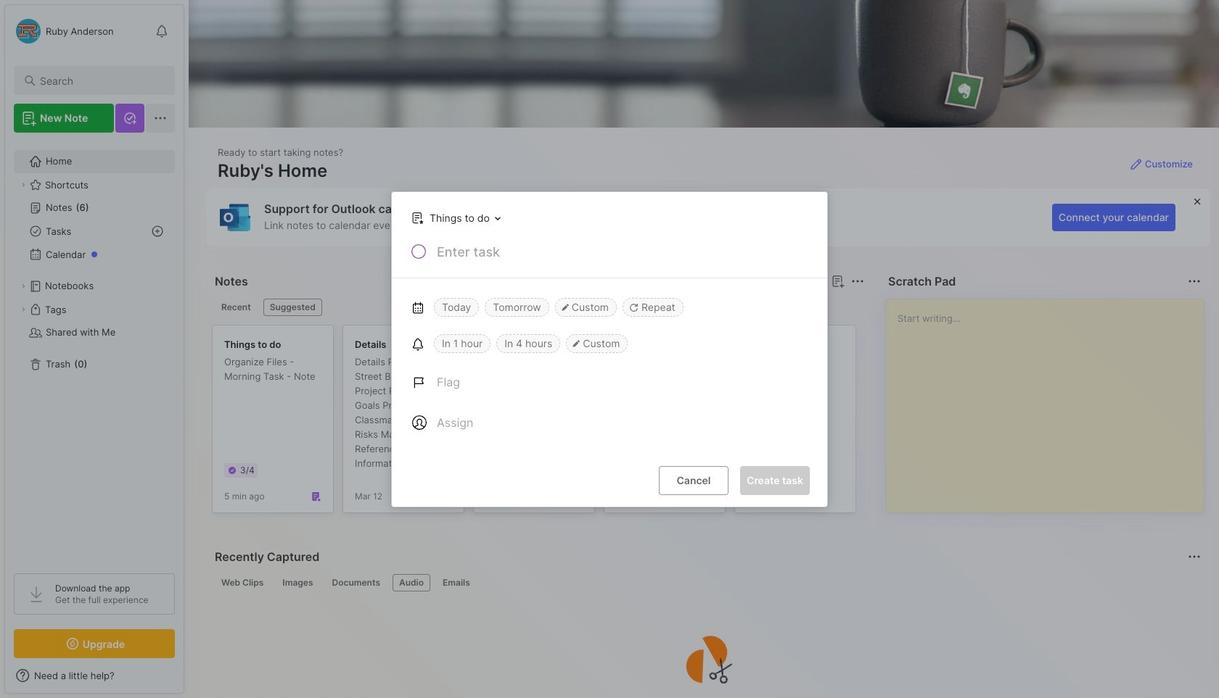 Task type: vqa. For each thing, say whether or not it's contained in the screenshot.
thumbnail
yes



Task type: describe. For each thing, give the bounding box(es) containing it.
Go to note or move task field
[[404, 207, 506, 228]]

main element
[[0, 0, 189, 699]]

2 tab list from the top
[[215, 575, 1199, 592]]

expand tags image
[[19, 306, 28, 314]]



Task type: locate. For each thing, give the bounding box(es) containing it.
None search field
[[40, 72, 162, 89]]

0 horizontal spatial thumbnail image
[[616, 426, 671, 481]]

1 vertical spatial tab list
[[215, 575, 1199, 592]]

tab list
[[215, 299, 862, 316], [215, 575, 1199, 592]]

row group
[[212, 325, 1126, 522]]

1 thumbnail image from the left
[[616, 426, 671, 481]]

0 vertical spatial tab list
[[215, 299, 862, 316]]

tree inside the main element
[[5, 142, 184, 561]]

tree
[[5, 142, 184, 561]]

Start writing… text field
[[898, 300, 1203, 501]]

Enter task text field
[[435, 243, 810, 267]]

tab
[[215, 299, 257, 316], [263, 299, 322, 316], [215, 575, 270, 592], [276, 575, 320, 592], [325, 575, 387, 592], [393, 575, 430, 592], [436, 575, 477, 592]]

1 tab list from the top
[[215, 299, 862, 316]]

expand notebooks image
[[19, 282, 28, 291]]

1 horizontal spatial thumbnail image
[[747, 426, 802, 481]]

none search field inside the main element
[[40, 72, 162, 89]]

thumbnail image
[[616, 426, 671, 481], [747, 426, 802, 481]]

Search text field
[[40, 74, 162, 88]]

2 thumbnail image from the left
[[747, 426, 802, 481]]



